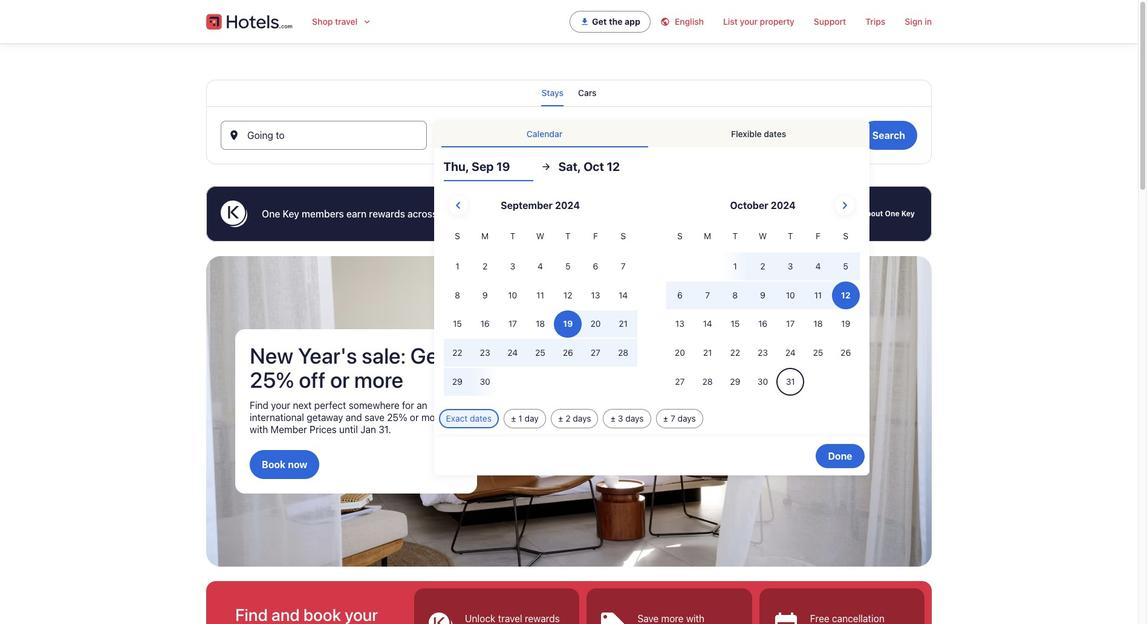 Task type: locate. For each thing, give the bounding box(es) containing it.
16 down 9 button
[[481, 319, 490, 329]]

31
[[786, 377, 795, 387]]

your for find
[[271, 400, 290, 411]]

oct right -
[[500, 135, 516, 146]]

0 horizontal spatial dates
[[470, 414, 492, 424]]

15 inside october 2024 element
[[731, 319, 740, 329]]

16 button down 9 button
[[471, 311, 499, 338]]

7 button
[[609, 253, 637, 280]]

15 up 22
[[731, 319, 740, 329]]

w up the 4
[[536, 231, 544, 241]]

2
[[483, 261, 488, 271], [566, 414, 571, 424]]

0 horizontal spatial oct
[[500, 135, 516, 146]]

application containing september 2024
[[444, 191, 860, 397]]

tab list up sat, oct 12 button
[[434, 121, 869, 148]]

13 button up 20
[[666, 311, 694, 338]]

for
[[402, 400, 414, 411]]

± right ± 2 days
[[611, 414, 616, 424]]

2 horizontal spatial days
[[678, 414, 696, 424]]

more up 'somewhere'
[[354, 367, 403, 393]]

1 vertical spatial 2
[[566, 414, 571, 424]]

1 horizontal spatial 18
[[814, 319, 823, 329]]

3 inside 'button'
[[510, 261, 515, 271]]

16 inside september 2024 element
[[481, 319, 490, 329]]

f inside september 2024 element
[[593, 231, 598, 241]]

1 vertical spatial 13
[[675, 319, 685, 329]]

s
[[455, 231, 460, 241], [621, 231, 626, 241], [677, 231, 683, 241], [843, 231, 849, 241]]

18 inside september 2024 element
[[536, 319, 545, 329]]

1 horizontal spatial 2024
[[771, 200, 796, 211]]

2024 for september 2024
[[555, 200, 580, 211]]

14 button up 21
[[694, 311, 721, 338]]

± right ± 3 days
[[663, 414, 668, 424]]

dates right flexible at right top
[[764, 129, 786, 139]]

1 vertical spatial or
[[410, 413, 419, 423]]

19 button
[[832, 311, 860, 338]]

7 inside 7 button
[[621, 261, 626, 271]]

13 button down 6 button
[[582, 282, 609, 309]]

sign in button
[[895, 10, 942, 34]]

1 inside 1 button
[[456, 261, 459, 271]]

19 left -
[[480, 135, 490, 146]]

0 vertical spatial or
[[330, 367, 350, 393]]

13 inside september 2024 element
[[591, 290, 600, 300]]

key right about
[[902, 209, 915, 218]]

0 vertical spatial sep
[[461, 135, 478, 146]]

15 down 8 button
[[453, 319, 462, 329]]

sep right thu,
[[472, 160, 494, 174]]

2024
[[555, 200, 580, 211], [771, 200, 796, 211]]

0 horizontal spatial w
[[536, 231, 544, 241]]

16 button up 23 at the bottom right of page
[[749, 311, 777, 338]]

more inside new year's sale: get 25% off or more
[[354, 367, 403, 393]]

19 down -
[[496, 160, 510, 174]]

f inside october 2024 element
[[816, 231, 821, 241]]

m inside october 2024 element
[[704, 231, 711, 241]]

your right list
[[740, 16, 758, 27]]

shop
[[312, 16, 333, 27]]

12 right -
[[518, 135, 528, 146]]

0 vertical spatial dates
[[764, 129, 786, 139]]

0 horizontal spatial 18
[[536, 319, 545, 329]]

7 down 27 button
[[671, 414, 675, 424]]

and up until
[[346, 413, 362, 423]]

trailing image
[[362, 17, 372, 27]]

24
[[785, 348, 796, 358]]

17 inside september 2024 element
[[508, 319, 517, 329]]

1 vertical spatial your
[[271, 400, 290, 411]]

17 button down 10 button at the left
[[499, 311, 527, 338]]

0 horizontal spatial 17 button
[[499, 311, 527, 338]]

1 vertical spatial and
[[346, 413, 362, 423]]

stays link
[[542, 80, 564, 106]]

stays
[[542, 88, 564, 98]]

3 right ± 2 days
[[618, 414, 623, 424]]

± for ± 1 day
[[511, 414, 516, 424]]

2024 right october
[[771, 200, 796, 211]]

3 days from the left
[[678, 414, 696, 424]]

1 horizontal spatial more
[[421, 413, 444, 423]]

2 18 from the left
[[814, 319, 823, 329]]

your inside find your next perfect somewhere for an international getaway and save 25% or more with member prices until jan 31.
[[271, 400, 290, 411]]

1 t from the left
[[510, 231, 515, 241]]

2 2024 from the left
[[771, 200, 796, 211]]

days left ± 7 days
[[626, 414, 644, 424]]

flexible dates link
[[655, 121, 862, 148]]

days left ± 3 days
[[573, 414, 591, 424]]

across
[[408, 209, 437, 220]]

until
[[339, 425, 358, 436]]

download the app button image
[[580, 17, 590, 27]]

2 18 button from the left
[[804, 311, 832, 338]]

1 horizontal spatial 2
[[566, 414, 571, 424]]

3 right 2 button
[[510, 261, 515, 271]]

key left members
[[283, 209, 299, 220]]

get the app link
[[570, 11, 651, 33]]

2 15 from the left
[[731, 319, 740, 329]]

1 horizontal spatial your
[[740, 16, 758, 27]]

f for september 2024
[[593, 231, 598, 241]]

oct
[[500, 135, 516, 146], [584, 160, 604, 174]]

± left day
[[511, 414, 516, 424]]

w down october 2024
[[759, 231, 767, 241]]

17 button up "24"
[[777, 311, 804, 338]]

1 horizontal spatial 16
[[758, 319, 768, 329]]

one left members
[[262, 209, 280, 220]]

earn
[[346, 209, 367, 220]]

2 vertical spatial 19
[[841, 319, 850, 329]]

18 down 11 button in the top left of the page
[[536, 319, 545, 329]]

2 16 from the left
[[758, 319, 768, 329]]

12
[[518, 135, 528, 146], [607, 160, 620, 174], [564, 290, 572, 300]]

4 ± from the left
[[663, 414, 668, 424]]

1 left 2 button
[[456, 261, 459, 271]]

1 horizontal spatial oct
[[584, 160, 604, 174]]

1 horizontal spatial 19
[[496, 160, 510, 174]]

19
[[480, 135, 490, 146], [496, 160, 510, 174], [841, 319, 850, 329]]

m for october 2024
[[704, 231, 711, 241]]

8 button
[[444, 282, 471, 309]]

0 horizontal spatial 13
[[591, 290, 600, 300]]

one right about
[[885, 209, 900, 218]]

sat,
[[559, 160, 581, 174]]

sep left -
[[461, 135, 478, 146]]

1 ± from the left
[[511, 414, 516, 424]]

your
[[740, 16, 758, 27], [271, 400, 290, 411]]

now
[[288, 460, 307, 471]]

one key members earn rewards across expedia, hotels.com, and vrbo
[[262, 209, 578, 220]]

1 vertical spatial oct
[[584, 160, 604, 174]]

0 vertical spatial and
[[537, 209, 554, 220]]

0 horizontal spatial 18 button
[[527, 311, 554, 338]]

1 18 button from the left
[[527, 311, 554, 338]]

2 s from the left
[[621, 231, 626, 241]]

14 inside september 2024 element
[[619, 290, 628, 300]]

2 out of 3 element
[[587, 589, 752, 625]]

f
[[593, 231, 598, 241], [816, 231, 821, 241]]

dates
[[764, 129, 786, 139], [470, 414, 492, 424]]

1 left day
[[519, 414, 522, 424]]

1 horizontal spatial m
[[704, 231, 711, 241]]

6 button
[[582, 253, 609, 280]]

0 horizontal spatial 19
[[480, 135, 490, 146]]

thu,
[[444, 160, 469, 174]]

3 ± from the left
[[611, 414, 616, 424]]

16 for first 16 button from left
[[481, 319, 490, 329]]

1 vertical spatial get
[[410, 343, 445, 369]]

0 horizontal spatial 3
[[510, 261, 515, 271]]

12 right 11 button in the top left of the page
[[564, 290, 572, 300]]

1 horizontal spatial 7
[[671, 414, 675, 424]]

1 horizontal spatial 25%
[[387, 413, 407, 423]]

24 button
[[777, 339, 804, 367]]

2 days from the left
[[626, 414, 644, 424]]

1 horizontal spatial 13
[[675, 319, 685, 329]]

14 inside october 2024 element
[[703, 319, 712, 329]]

t down october 2024
[[788, 231, 793, 241]]

jan
[[360, 425, 376, 436]]

22 button
[[721, 339, 749, 367]]

2 right 1 button
[[483, 261, 488, 271]]

w inside september 2024 element
[[536, 231, 544, 241]]

1 m from the left
[[481, 231, 489, 241]]

15 button up 22
[[721, 311, 749, 338]]

0 vertical spatial your
[[740, 16, 758, 27]]

17
[[508, 319, 517, 329], [786, 319, 795, 329]]

oct right 'sat,'
[[584, 160, 604, 174]]

2 button
[[471, 253, 499, 280]]

flexible dates
[[731, 129, 786, 139]]

14
[[619, 290, 628, 300], [703, 319, 712, 329]]

25% up 'find'
[[250, 367, 294, 393]]

1 15 from the left
[[453, 319, 462, 329]]

0 horizontal spatial 15 button
[[444, 311, 471, 338]]

september 2024 element
[[444, 230, 637, 397]]

exact dates
[[446, 414, 492, 424]]

2 right day
[[566, 414, 571, 424]]

exact
[[446, 414, 468, 424]]

1 vertical spatial 3
[[618, 414, 623, 424]]

w inside october 2024 element
[[759, 231, 767, 241]]

2 vertical spatial 12
[[564, 290, 572, 300]]

25 button
[[804, 339, 832, 367]]

0 horizontal spatial 14
[[619, 290, 628, 300]]

1 horizontal spatial dates
[[764, 129, 786, 139]]

18 left the 19 button
[[814, 319, 823, 329]]

16 inside october 2024 element
[[758, 319, 768, 329]]

0 horizontal spatial 14 button
[[609, 282, 637, 309]]

1 vertical spatial 1
[[519, 414, 522, 424]]

property
[[760, 16, 795, 27]]

18 inside october 2024 element
[[814, 319, 823, 329]]

trips
[[866, 16, 886, 27]]

1 horizontal spatial 3
[[618, 414, 623, 424]]

1 vertical spatial 14
[[703, 319, 712, 329]]

new year's sale: get 25% off or more main content
[[0, 44, 1138, 625]]

1 17 from the left
[[508, 319, 517, 329]]

october
[[730, 200, 769, 211]]

25% inside find your next perfect somewhere for an international getaway and save 25% or more with member prices until jan 31.
[[387, 413, 407, 423]]

tab list
[[206, 80, 932, 106], [434, 121, 869, 148]]

october 2024 element
[[666, 230, 860, 397]]

18 button down 11 button in the top left of the page
[[527, 311, 554, 338]]

16 up 23 at the bottom right of page
[[758, 319, 768, 329]]

8
[[455, 290, 460, 300]]

7
[[621, 261, 626, 271], [671, 414, 675, 424]]

2 horizontal spatial 19
[[841, 319, 850, 329]]

2 16 button from the left
[[749, 311, 777, 338]]

10 button
[[499, 282, 527, 309]]

find
[[250, 400, 269, 411]]

0 horizontal spatial 2
[[483, 261, 488, 271]]

sep inside button
[[461, 135, 478, 146]]

t down vrbo
[[565, 231, 571, 241]]

0 horizontal spatial 15
[[453, 319, 462, 329]]

0 horizontal spatial m
[[481, 231, 489, 241]]

1 horizontal spatial w
[[759, 231, 767, 241]]

0 horizontal spatial get
[[410, 343, 445, 369]]

1 days from the left
[[573, 414, 591, 424]]

1 horizontal spatial 18 button
[[804, 311, 832, 338]]

next
[[293, 400, 312, 411]]

14 up 21
[[703, 319, 712, 329]]

members
[[302, 209, 344, 220]]

0 horizontal spatial 1
[[456, 261, 459, 271]]

0 vertical spatial 13 button
[[582, 282, 609, 309]]

1 2024 from the left
[[555, 200, 580, 211]]

3 button
[[499, 253, 527, 280]]

13
[[591, 290, 600, 300], [675, 319, 685, 329]]

0 horizontal spatial 2024
[[555, 200, 580, 211]]

0 horizontal spatial days
[[573, 414, 591, 424]]

get
[[592, 16, 607, 27], [410, 343, 445, 369]]

2 m from the left
[[704, 231, 711, 241]]

0 horizontal spatial 7
[[621, 261, 626, 271]]

17 down 10 button at the left
[[508, 319, 517, 329]]

get right sale: on the left
[[410, 343, 445, 369]]

0 horizontal spatial 16
[[481, 319, 490, 329]]

4 button
[[527, 253, 554, 280]]

0 horizontal spatial more
[[354, 367, 403, 393]]

0 horizontal spatial or
[[330, 367, 350, 393]]

application
[[444, 191, 860, 397]]

days down 27 button
[[678, 414, 696, 424]]

1 f from the left
[[593, 231, 598, 241]]

19 inside october 2024 element
[[841, 319, 850, 329]]

0 vertical spatial 19
[[480, 135, 490, 146]]

0 horizontal spatial 17
[[508, 319, 517, 329]]

m inside september 2024 element
[[481, 231, 489, 241]]

18
[[536, 319, 545, 329], [814, 319, 823, 329]]

2 f from the left
[[816, 231, 821, 241]]

23
[[758, 348, 768, 358]]

1 horizontal spatial 17
[[786, 319, 795, 329]]

1 vertical spatial 12
[[607, 160, 620, 174]]

0 vertical spatial oct
[[500, 135, 516, 146]]

or down for
[[410, 413, 419, 423]]

travel
[[335, 16, 357, 27]]

tab list up 'calendar'
[[206, 80, 932, 106]]

2024 down 'sat,'
[[555, 200, 580, 211]]

18 button up 25
[[804, 311, 832, 338]]

done
[[828, 451, 852, 462]]

0 horizontal spatial 12
[[518, 135, 528, 146]]

1 horizontal spatial 16 button
[[749, 311, 777, 338]]

25% inside new year's sale: get 25% off or more
[[250, 367, 294, 393]]

t down october
[[733, 231, 738, 241]]

15 button down 8 button
[[444, 311, 471, 338]]

25% down for
[[387, 413, 407, 423]]

more down an
[[421, 413, 444, 423]]

1 w from the left
[[536, 231, 544, 241]]

14 button down 7 button
[[609, 282, 637, 309]]

25%
[[250, 367, 294, 393], [387, 413, 407, 423]]

2 w from the left
[[759, 231, 767, 241]]

14 button
[[609, 282, 637, 309], [694, 311, 721, 338]]

± 2 days
[[558, 414, 591, 424]]

about
[[862, 209, 883, 218]]

7 right 6 button
[[621, 261, 626, 271]]

dates for exact dates
[[470, 414, 492, 424]]

t down hotels.com,
[[510, 231, 515, 241]]

or up perfect on the left bottom
[[330, 367, 350, 393]]

1 18 from the left
[[536, 319, 545, 329]]

search
[[873, 130, 905, 141]]

0 vertical spatial more
[[354, 367, 403, 393]]

and inside find your next perfect somewhere for an international getaway and save 25% or more with member prices until jan 31.
[[346, 413, 362, 423]]

1 horizontal spatial 15
[[731, 319, 740, 329]]

1 horizontal spatial f
[[816, 231, 821, 241]]

1 vertical spatial more
[[421, 413, 444, 423]]

12 right 'sat,'
[[607, 160, 620, 174]]

your for list
[[740, 16, 758, 27]]

dates right exact
[[470, 414, 492, 424]]

1 vertical spatial dates
[[470, 414, 492, 424]]

w for september
[[536, 231, 544, 241]]

sale:
[[362, 343, 406, 369]]

2 ± from the left
[[558, 414, 563, 424]]

19 up 26
[[841, 319, 850, 329]]

sat, oct 12 button
[[559, 152, 648, 181]]

0 horizontal spatial f
[[593, 231, 598, 241]]

m
[[481, 231, 489, 241], [704, 231, 711, 241]]

september
[[501, 200, 553, 211]]

1 16 from the left
[[481, 319, 490, 329]]

1 vertical spatial tab list
[[434, 121, 869, 148]]

17 up "24"
[[786, 319, 795, 329]]

2 17 from the left
[[786, 319, 795, 329]]

0 vertical spatial 1
[[456, 261, 459, 271]]

and
[[537, 209, 554, 220], [346, 413, 362, 423]]

0 horizontal spatial your
[[271, 400, 290, 411]]

0 vertical spatial 14
[[619, 290, 628, 300]]

get right "download the app button" image
[[592, 16, 607, 27]]

0 horizontal spatial and
[[346, 413, 362, 423]]

with
[[250, 425, 268, 436]]

september 2024
[[501, 200, 580, 211]]

0 vertical spatial tab list
[[206, 80, 932, 106]]

1 horizontal spatial 1
[[519, 414, 522, 424]]

1 horizontal spatial 15 button
[[721, 311, 749, 338]]

13 right 12 button
[[591, 290, 600, 300]]

9 button
[[471, 282, 499, 309]]

hotels.com,
[[481, 209, 535, 220]]

0 horizontal spatial 13 button
[[582, 282, 609, 309]]

1 horizontal spatial 14 button
[[694, 311, 721, 338]]

±
[[511, 414, 516, 424], [558, 414, 563, 424], [611, 414, 616, 424], [663, 414, 668, 424]]

1 horizontal spatial key
[[902, 209, 915, 218]]

13 up 20
[[675, 319, 685, 329]]

sep inside button
[[472, 160, 494, 174]]

1 s from the left
[[455, 231, 460, 241]]

0 vertical spatial 12
[[518, 135, 528, 146]]

1 horizontal spatial 14
[[703, 319, 712, 329]]

m for september 2024
[[481, 231, 489, 241]]

0 vertical spatial 13
[[591, 290, 600, 300]]

get inside new year's sale: get 25% off or more
[[410, 343, 445, 369]]

0 vertical spatial 25%
[[250, 367, 294, 393]]

1 horizontal spatial and
[[537, 209, 554, 220]]

get the app
[[592, 16, 640, 27]]

1 horizontal spatial 17 button
[[777, 311, 804, 338]]

or
[[330, 367, 350, 393], [410, 413, 419, 423]]

dates inside flexible dates link
[[764, 129, 786, 139]]

± right day
[[558, 414, 563, 424]]

1 vertical spatial 13 button
[[666, 311, 694, 338]]

14 down 7 button
[[619, 290, 628, 300]]

2 t from the left
[[565, 231, 571, 241]]

next month image
[[838, 198, 852, 213]]

1 horizontal spatial days
[[626, 414, 644, 424]]

and left vrbo
[[537, 209, 554, 220]]

1 horizontal spatial 12
[[564, 290, 572, 300]]

your up international
[[271, 400, 290, 411]]

calendar
[[527, 129, 563, 139]]



Task type: describe. For each thing, give the bounding box(es) containing it.
shop travel
[[312, 16, 357, 27]]

learn
[[840, 209, 860, 218]]

3 s from the left
[[677, 231, 683, 241]]

21 button
[[694, 339, 721, 367]]

search button
[[860, 121, 917, 150]]

31 button
[[777, 368, 804, 396]]

october 2024
[[730, 200, 796, 211]]

days for ± 3 days
[[626, 414, 644, 424]]

expedia,
[[440, 209, 478, 220]]

sep 19 - oct 12
[[461, 135, 528, 146]]

12 inside september 2024 element
[[564, 290, 572, 300]]

find your next perfect somewhere for an international getaway and save 25% or more with member prices until jan 31.
[[250, 400, 444, 436]]

1 17 button from the left
[[499, 311, 527, 338]]

day
[[525, 414, 539, 424]]

book
[[262, 460, 286, 471]]

calendar link
[[441, 121, 648, 148]]

1 horizontal spatial one
[[885, 209, 900, 218]]

29 button
[[721, 368, 749, 396]]

support link
[[804, 10, 856, 34]]

more inside find your next perfect somewhere for an international getaway and save 25% or more with member prices until jan 31.
[[421, 413, 444, 423]]

learn about one key link
[[837, 204, 917, 224]]

shop travel button
[[302, 10, 382, 34]]

list
[[723, 16, 738, 27]]

0 horizontal spatial one
[[262, 209, 280, 220]]

or inside new year's sale: get 25% off or more
[[330, 367, 350, 393]]

2024 for october 2024
[[771, 200, 796, 211]]

3 out of 3 element
[[759, 589, 925, 625]]

21
[[703, 348, 712, 358]]

tab list containing calendar
[[434, 121, 869, 148]]

the
[[609, 16, 623, 27]]

getaway
[[307, 413, 343, 423]]

1 15 button from the left
[[444, 311, 471, 338]]

17 inside october 2024 element
[[786, 319, 795, 329]]

app
[[625, 16, 640, 27]]

2 horizontal spatial 12
[[607, 160, 620, 174]]

flexible
[[731, 129, 762, 139]]

f for october 2024
[[816, 231, 821, 241]]

1 16 button from the left
[[471, 311, 499, 338]]

trips link
[[856, 10, 895, 34]]

learn about one key
[[840, 209, 915, 218]]

thu, sep 19 button
[[444, 152, 533, 181]]

book now
[[262, 460, 307, 471]]

previous month image
[[451, 198, 466, 213]]

member
[[271, 425, 307, 436]]

vrbo
[[556, 209, 578, 220]]

list your property link
[[714, 10, 804, 34]]

1 vertical spatial 19
[[496, 160, 510, 174]]

english
[[675, 16, 704, 27]]

2 17 button from the left
[[777, 311, 804, 338]]

31.
[[379, 425, 391, 436]]

english button
[[651, 10, 714, 34]]

26 button
[[832, 339, 860, 367]]

off
[[299, 367, 326, 393]]

11 button
[[527, 282, 554, 309]]

0 horizontal spatial key
[[283, 209, 299, 220]]

cars link
[[578, 80, 597, 106]]

w for october
[[759, 231, 767, 241]]

application inside new year's sale: get 25% off or more main content
[[444, 191, 860, 397]]

sat, oct 12
[[559, 160, 620, 174]]

± for ± 7 days
[[663, 414, 668, 424]]

5
[[565, 261, 571, 271]]

30 button
[[749, 368, 777, 396]]

-
[[493, 135, 497, 146]]

± for ± 3 days
[[611, 414, 616, 424]]

± 1 day
[[511, 414, 539, 424]]

thu, sep 19
[[444, 160, 510, 174]]

0 vertical spatial 14 button
[[609, 282, 637, 309]]

year's
[[298, 343, 357, 369]]

± 3 days
[[611, 414, 644, 424]]

1 horizontal spatial 13 button
[[666, 311, 694, 338]]

directional image
[[540, 161, 551, 172]]

2 15 button from the left
[[721, 311, 749, 338]]

1 vertical spatial 7
[[671, 414, 675, 424]]

book now link
[[250, 451, 320, 480]]

3 t from the left
[[733, 231, 738, 241]]

days for ± 2 days
[[573, 414, 591, 424]]

15 inside september 2024 element
[[453, 319, 462, 329]]

2 inside button
[[483, 261, 488, 271]]

sep 19 - oct 12 button
[[434, 121, 640, 150]]

tab list containing stays
[[206, 80, 932, 106]]

4 s from the left
[[843, 231, 849, 241]]

done button
[[816, 444, 865, 469]]

10
[[508, 290, 517, 300]]

hotels logo image
[[206, 12, 293, 31]]

perfect
[[314, 400, 346, 411]]

prices
[[310, 425, 337, 436]]

20 button
[[666, 339, 694, 367]]

12 button
[[554, 282, 582, 309]]

28 button
[[694, 368, 721, 396]]

4 t from the left
[[788, 231, 793, 241]]

sign in
[[905, 16, 932, 27]]

in
[[925, 16, 932, 27]]

14 for the right 14 button
[[703, 319, 712, 329]]

dates for flexible dates
[[764, 129, 786, 139]]

28
[[702, 377, 713, 387]]

± 7 days
[[663, 414, 696, 424]]

or inside find your next perfect somewhere for an international getaway and save 25% or more with member prices until jan 31.
[[410, 413, 419, 423]]

list your property
[[723, 16, 795, 27]]

22
[[730, 348, 740, 358]]

new year's sale: get 25% off or more
[[250, 343, 445, 393]]

4
[[538, 261, 543, 271]]

27 button
[[666, 368, 694, 396]]

29
[[730, 377, 740, 387]]

days for ± 7 days
[[678, 414, 696, 424]]

9
[[482, 290, 488, 300]]

19 inside button
[[480, 135, 490, 146]]

± for ± 2 days
[[558, 414, 563, 424]]

27
[[675, 377, 685, 387]]

6
[[593, 261, 598, 271]]

14 for the topmost 14 button
[[619, 290, 628, 300]]

13 inside october 2024 element
[[675, 319, 685, 329]]

20
[[675, 348, 685, 358]]

support
[[814, 16, 846, 27]]

small image
[[660, 17, 675, 27]]

5 button
[[554, 253, 582, 280]]

16 for first 16 button from right
[[758, 319, 768, 329]]

1 out of 3 element
[[414, 589, 580, 625]]

rewards
[[369, 209, 405, 220]]

new
[[250, 343, 293, 369]]

0 vertical spatial get
[[592, 16, 607, 27]]

26
[[841, 348, 851, 358]]



Task type: vqa. For each thing, say whether or not it's contained in the screenshot.
bottom 7
yes



